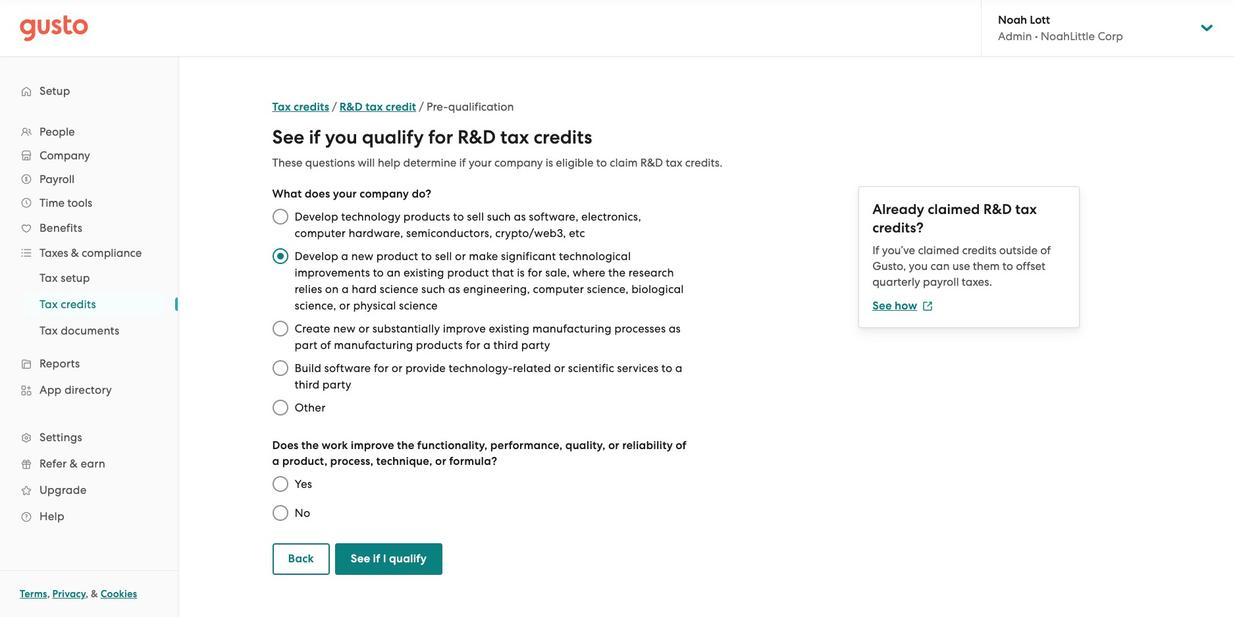 Task type: describe. For each thing, give the bounding box(es) containing it.
1 vertical spatial manufacturing
[[334, 338, 413, 352]]

substantially
[[373, 322, 440, 335]]

1 vertical spatial company
[[360, 187, 409, 201]]

terms
[[20, 588, 47, 600]]

tax left credits.
[[666, 156, 683, 169]]

that
[[492, 266, 514, 279]]

quality,
[[566, 439, 606, 452]]

qualify for you
[[362, 126, 424, 149]]

see if you qualify for r&d tax credits
[[272, 126, 592, 149]]

2 vertical spatial &
[[91, 588, 98, 600]]

terms link
[[20, 588, 47, 600]]

reports
[[40, 357, 80, 370]]

taxes & compliance button
[[13, 241, 165, 265]]

people button
[[13, 120, 165, 144]]

relies
[[295, 283, 322, 296]]

gusto,
[[873, 259, 906, 273]]

tax inside already claimed r&d tax credits?
[[1016, 201, 1037, 218]]

does the work improve the functionality, performance, quality, or reliability of a product, process, technique, or formula?
[[272, 439, 687, 468]]

questions
[[305, 156, 355, 169]]

1 horizontal spatial your
[[469, 156, 492, 169]]

r&d right claim on the top of page
[[641, 156, 663, 169]]

create
[[295, 322, 331, 335]]

technological
[[559, 250, 631, 263]]

credit
[[386, 100, 416, 114]]

Develop technology products to sell such as software, electronics, computer hardware, semiconductors, crypto/web3, etc radio
[[266, 202, 295, 231]]

credits up questions on the top
[[294, 100, 329, 114]]

products inside create new or substantially improve existing manufacturing processes as part of manufacturing products for a third party
[[416, 338, 463, 352]]

to left an
[[373, 266, 384, 279]]

what
[[272, 187, 302, 201]]

0 horizontal spatial you
[[325, 126, 357, 149]]

1 / from the left
[[332, 100, 337, 113]]

develop for develop technology products to sell such as software, electronics, computer hardware, semiconductors, crypto/web3, etc
[[295, 210, 338, 223]]

list containing tax setup
[[0, 265, 178, 344]]

0 horizontal spatial your
[[333, 187, 357, 201]]

see if i qualify
[[351, 552, 427, 566]]

taxes & compliance
[[40, 246, 142, 259]]

0 horizontal spatial the
[[302, 439, 319, 452]]

improve inside create new or substantially improve existing manufacturing processes as part of manufacturing products for a third party
[[443, 322, 486, 335]]

does
[[272, 439, 299, 452]]

company
[[40, 149, 90, 162]]

already
[[873, 201, 925, 218]]

services
[[617, 362, 659, 375]]

as inside develop a new product to sell or make significant technological improvements to an existing product that is for sale, where the research relies on a hard science such as engineering, computer science, biological science, or physical science
[[448, 283, 460, 296]]

etc
[[569, 227, 585, 240]]

existing inside create new or substantially improve existing manufacturing processes as part of manufacturing products for a third party
[[489, 322, 530, 335]]

on
[[325, 283, 339, 296]]

if you've claimed credits outside of gusto, you can use them to offset quarterly payroll taxes.
[[873, 244, 1051, 288]]

2 , from the left
[[86, 588, 88, 600]]

0 vertical spatial science
[[380, 283, 419, 296]]

can
[[931, 259, 950, 273]]

gusto navigation element
[[0, 57, 178, 551]]

if
[[873, 244, 880, 257]]

a inside build software for or provide technology-related or scientific services to a third party
[[676, 362, 683, 375]]

software
[[324, 362, 371, 375]]

or left provide
[[392, 362, 403, 375]]

Build software for or provide technology-related or scientific services to a third party radio
[[266, 354, 295, 383]]

already claimed r&d tax credits?
[[873, 201, 1037, 236]]

engineering,
[[463, 283, 530, 296]]

Develop a new product to sell or make significant technological improvements to an existing product that is for sale, where the research relies on a hard science such as engineering, computer science, biological science, or physical science radio
[[266, 242, 295, 271]]

determine
[[403, 156, 457, 169]]

computer inside 'develop technology products to sell such as software, electronics, computer hardware, semiconductors, crypto/web3, etc'
[[295, 227, 346, 240]]

where
[[573, 266, 606, 279]]

directory
[[64, 383, 112, 396]]

benefits link
[[13, 216, 165, 240]]

refer & earn
[[40, 457, 105, 470]]

technology-
[[449, 362, 513, 375]]

time tools button
[[13, 191, 165, 215]]

people
[[40, 125, 75, 138]]

new inside develop a new product to sell or make significant technological improvements to an existing product that is for sale, where the research relies on a hard science such as engineering, computer science, biological science, or physical science
[[351, 250, 374, 263]]

0 horizontal spatial product
[[377, 250, 418, 263]]

improvements
[[295, 266, 370, 279]]

help link
[[13, 504, 165, 528]]

tax setup link
[[24, 266, 165, 290]]

sell inside 'develop technology products to sell such as software, electronics, computer hardware, semiconductors, crypto/web3, etc'
[[467, 210, 484, 223]]

make
[[469, 250, 498, 263]]

of for create new or substantially improve existing manufacturing processes as part of manufacturing products for a third party
[[320, 338, 331, 352]]

tax documents
[[40, 324, 120, 337]]

upgrade link
[[13, 478, 165, 502]]

of inside "if you've claimed credits outside of gusto, you can use them to offset quarterly payroll taxes."
[[1041, 244, 1051, 257]]

time
[[40, 196, 65, 209]]

credits up 'eligible'
[[534, 126, 592, 149]]

tools
[[67, 196, 92, 209]]

benefits
[[40, 221, 82, 234]]

refer & earn link
[[13, 452, 165, 475]]

you inside "if you've claimed credits outside of gusto, you can use them to offset quarterly payroll taxes."
[[909, 259, 928, 273]]

back
[[288, 552, 314, 566]]

1 horizontal spatial is
[[546, 156, 553, 169]]

settings link
[[13, 425, 165, 449]]

yes
[[295, 477, 312, 491]]

admin
[[998, 30, 1032, 43]]

or left physical
[[339, 299, 350, 312]]

cookies
[[101, 588, 137, 600]]

these
[[272, 156, 303, 169]]

i
[[383, 552, 386, 566]]

Other radio
[[266, 393, 295, 422]]

crypto/web3,
[[495, 227, 566, 240]]

1 , from the left
[[47, 588, 50, 600]]

biological
[[632, 283, 684, 296]]

help
[[40, 510, 64, 523]]

functionality,
[[417, 439, 488, 452]]

hard
[[352, 283, 377, 296]]

or inside create new or substantially improve existing manufacturing processes as part of manufacturing products for a third party
[[359, 322, 370, 335]]

what does your company do?
[[272, 187, 432, 201]]

as inside 'develop technology products to sell such as software, electronics, computer hardware, semiconductors, crypto/web3, etc'
[[514, 210, 526, 223]]

semiconductors,
[[406, 227, 492, 240]]

credits?
[[873, 219, 924, 236]]

computer inside develop a new product to sell or make significant technological improvements to an existing product that is for sale, where the research relies on a hard science such as engineering, computer science, biological science, or physical science
[[533, 283, 584, 296]]

process,
[[330, 454, 374, 468]]

build
[[295, 362, 321, 375]]

performance,
[[491, 439, 563, 452]]

claimed inside already claimed r&d tax credits?
[[928, 201, 980, 218]]

0 horizontal spatial tax credits link
[[24, 292, 165, 316]]

cookies button
[[101, 586, 137, 602]]

refer
[[40, 457, 67, 470]]

for inside develop a new product to sell or make significant technological improvements to an existing product that is for sale, where the research relies on a hard science such as engineering, computer science, biological science, or physical science
[[528, 266, 543, 279]]

payroll
[[40, 173, 75, 186]]

0 vertical spatial tax credits link
[[272, 100, 329, 114]]

them
[[973, 259, 1000, 273]]

privacy link
[[52, 588, 86, 600]]

tax documents link
[[24, 319, 165, 342]]

claimed inside "if you've claimed credits outside of gusto, you can use them to offset quarterly payroll taxes."
[[918, 244, 960, 257]]

improve inside the does the work improve the functionality, performance, quality, or reliability of a product, process, technique, or formula?
[[351, 439, 394, 452]]

home image
[[20, 15, 88, 41]]

other
[[295, 401, 326, 414]]

for inside build software for or provide technology-related or scientific services to a third party
[[374, 362, 389, 375]]

0 vertical spatial manufacturing
[[533, 322, 612, 335]]

tax credits / r&d tax credit / pre-qualification
[[272, 100, 514, 114]]

such inside 'develop technology products to sell such as software, electronics, computer hardware, semiconductors, crypto/web3, etc'
[[487, 210, 511, 223]]

will
[[358, 156, 375, 169]]

or right related
[[554, 362, 565, 375]]

technology
[[341, 210, 401, 223]]

back button
[[272, 543, 330, 575]]



Task type: locate. For each thing, give the bounding box(es) containing it.
tax credits link up these
[[272, 100, 329, 114]]

2 horizontal spatial if
[[459, 156, 466, 169]]

, left cookies
[[86, 588, 88, 600]]

qualify
[[362, 126, 424, 149], [389, 552, 427, 566]]

you up questions on the top
[[325, 126, 357, 149]]

company
[[495, 156, 543, 169], [360, 187, 409, 201]]

r&d inside already claimed r&d tax credits?
[[984, 201, 1012, 218]]

0 vertical spatial science,
[[587, 283, 629, 296]]

party inside create new or substantially improve existing manufacturing processes as part of manufacturing products for a third party
[[521, 338, 550, 352]]

1 vertical spatial existing
[[489, 322, 530, 335]]

for inside create new or substantially improve existing manufacturing processes as part of manufacturing products for a third party
[[466, 338, 481, 352]]

tax for tax credits
[[40, 298, 58, 311]]

see inside button
[[351, 552, 370, 566]]

0 vertical spatial party
[[521, 338, 550, 352]]

new down hardware,
[[351, 250, 374, 263]]

sell inside develop a new product to sell or make significant technological improvements to an existing product that is for sale, where the research relies on a hard science such as engineering, computer science, biological science, or physical science
[[435, 250, 452, 263]]

/ left pre-
[[419, 100, 424, 113]]

1 vertical spatial your
[[333, 187, 357, 201]]

1 vertical spatial product
[[447, 266, 489, 279]]

upgrade
[[40, 483, 87, 497]]

payroll button
[[13, 167, 165, 191]]

new right create
[[333, 322, 356, 335]]

a right 'on'
[[342, 283, 349, 296]]

tax down tax setup
[[40, 298, 58, 311]]

is left 'eligible'
[[546, 156, 553, 169]]

tax up outside
[[1016, 201, 1037, 218]]

2 horizontal spatial the
[[608, 266, 626, 279]]

to
[[597, 156, 607, 169], [453, 210, 464, 223], [421, 250, 432, 263], [1003, 259, 1014, 273], [373, 266, 384, 279], [662, 362, 673, 375]]

third inside build software for or provide technology-related or scientific services to a third party
[[295, 378, 320, 391]]

2 vertical spatial if
[[373, 552, 380, 566]]

noah lott admin • noahlittle corp
[[998, 13, 1123, 43]]

to right services
[[662, 362, 673, 375]]

1 vertical spatial you
[[909, 259, 928, 273]]

to inside 'develop technology products to sell such as software, electronics, computer hardware, semiconductors, crypto/web3, etc'
[[453, 210, 464, 223]]

settings
[[40, 431, 82, 444]]

1 horizontal spatial see
[[351, 552, 370, 566]]

of right reliability
[[676, 439, 687, 452]]

sell
[[467, 210, 484, 223], [435, 250, 452, 263]]

a up improvements
[[341, 250, 348, 263]]

1 vertical spatial if
[[459, 156, 466, 169]]

& left cookies button at the left bottom of page
[[91, 588, 98, 600]]

tax setup
[[40, 271, 90, 284]]

1 horizontal spatial third
[[494, 338, 519, 352]]

1 vertical spatial new
[[333, 322, 356, 335]]

qualification
[[448, 100, 514, 113]]

to left claim on the top of page
[[597, 156, 607, 169]]

claimed up the can
[[918, 244, 960, 257]]

credits up 'tax documents'
[[61, 298, 96, 311]]

1 horizontal spatial tax credits link
[[272, 100, 329, 114]]

use
[[953, 259, 970, 273]]

1 list from the top
[[0, 120, 178, 529]]

1 vertical spatial improve
[[351, 439, 394, 452]]

develop inside develop a new product to sell or make significant technological improvements to an existing product that is for sale, where the research relies on a hard science such as engineering, computer science, biological science, or physical science
[[295, 250, 338, 263]]

0 vertical spatial such
[[487, 210, 511, 223]]

0 vertical spatial improve
[[443, 322, 486, 335]]

or down 'functionality,'
[[435, 454, 447, 468]]

0 vertical spatial your
[[469, 156, 492, 169]]

r&d left credit
[[340, 100, 363, 114]]

2 develop from the top
[[295, 250, 338, 263]]

the up product,
[[302, 439, 319, 452]]

formula?
[[449, 454, 497, 468]]

see left i
[[351, 552, 370, 566]]

1 vertical spatial science
[[399, 299, 438, 312]]

create new or substantially improve existing manufacturing processes as part of manufacturing products for a third party
[[295, 322, 681, 352]]

1 horizontal spatial you
[[909, 259, 928, 273]]

as left engineering,
[[448, 283, 460, 296]]

0 horizontal spatial third
[[295, 378, 320, 391]]

product,
[[282, 454, 328, 468]]

of right "part"
[[320, 338, 331, 352]]

1 vertical spatial is
[[517, 266, 525, 279]]

see how link
[[873, 299, 933, 313]]

manufacturing up scientific
[[533, 322, 612, 335]]

tax for tax documents
[[40, 324, 58, 337]]

reliability
[[622, 439, 673, 452]]

the up the technique,
[[397, 439, 415, 452]]

significant
[[501, 250, 556, 263]]

processes
[[615, 322, 666, 335]]

0 vertical spatial &
[[71, 246, 79, 259]]

compliance
[[82, 246, 142, 259]]

2 horizontal spatial as
[[669, 322, 681, 335]]

to down the semiconductors,
[[421, 250, 432, 263]]

0 horizontal spatial is
[[517, 266, 525, 279]]

computer down sale,
[[533, 283, 584, 296]]

app directory
[[40, 383, 112, 396]]

product down make
[[447, 266, 489, 279]]

1 vertical spatial of
[[320, 338, 331, 352]]

party inside build software for or provide technology-related or scientific services to a third party
[[323, 378, 351, 391]]

existing down engineering,
[[489, 322, 530, 335]]

2 horizontal spatial see
[[873, 299, 892, 313]]

a down 'does'
[[272, 454, 280, 468]]

/ left r&d tax credit link at the left of the page
[[332, 100, 337, 113]]

1 vertical spatial &
[[70, 457, 78, 470]]

or left make
[[455, 250, 466, 263]]

tax
[[366, 100, 383, 114], [501, 126, 529, 149], [666, 156, 683, 169], [1016, 201, 1037, 218]]

0 horizontal spatial of
[[320, 338, 331, 352]]

0 horizontal spatial sell
[[435, 250, 452, 263]]

products up provide
[[416, 338, 463, 352]]

0 vertical spatial sell
[[467, 210, 484, 223]]

qualify inside button
[[389, 552, 427, 566]]

work
[[322, 439, 348, 452]]

products down do? at the top left of the page
[[404, 210, 450, 223]]

qualify for i
[[389, 552, 427, 566]]

& right taxes
[[71, 246, 79, 259]]

tax left credit
[[366, 100, 383, 114]]

product
[[377, 250, 418, 263], [447, 266, 489, 279]]

computer
[[295, 227, 346, 240], [533, 283, 584, 296]]

1 horizontal spatial sell
[[467, 210, 484, 223]]

a right services
[[676, 362, 683, 375]]

for up technology-
[[466, 338, 481, 352]]

science, down where
[[587, 283, 629, 296]]

to up the semiconductors,
[[453, 210, 464, 223]]

0 horizontal spatial manufacturing
[[334, 338, 413, 352]]

manufacturing
[[533, 322, 612, 335], [334, 338, 413, 352]]

0 vertical spatial products
[[404, 210, 450, 223]]

develop up improvements
[[295, 250, 338, 263]]

1 vertical spatial see
[[873, 299, 892, 313]]

0 horizontal spatial improve
[[351, 439, 394, 452]]

&
[[71, 246, 79, 259], [70, 457, 78, 470], [91, 588, 98, 600]]

1 vertical spatial sell
[[435, 250, 452, 263]]

0 vertical spatial you
[[325, 126, 357, 149]]

for right software
[[374, 362, 389, 375]]

No radio
[[266, 499, 295, 527]]

product up an
[[377, 250, 418, 263]]

1 horizontal spatial computer
[[533, 283, 584, 296]]

list containing people
[[0, 120, 178, 529]]

0 horizontal spatial /
[[332, 100, 337, 113]]

as inside create new or substantially improve existing manufacturing processes as part of manufacturing products for a third party
[[669, 322, 681, 335]]

1 vertical spatial qualify
[[389, 552, 427, 566]]

0 vertical spatial claimed
[[928, 201, 980, 218]]

do?
[[412, 187, 432, 201]]

1 vertical spatial such
[[421, 283, 445, 296]]

credits inside "if you've claimed credits outside of gusto, you can use them to offset quarterly payroll taxes."
[[962, 244, 997, 257]]

these questions will help determine if your company is eligible to claim r&d tax credits.
[[272, 156, 723, 169]]

0 horizontal spatial computer
[[295, 227, 346, 240]]

, left privacy
[[47, 588, 50, 600]]

new inside create new or substantially improve existing manufacturing processes as part of manufacturing products for a third party
[[333, 322, 356, 335]]

see for see if you qualify for r&d tax credits
[[272, 126, 304, 149]]

1 horizontal spatial the
[[397, 439, 415, 452]]

time tools
[[40, 196, 92, 209]]

setup link
[[13, 79, 165, 103]]

0 horizontal spatial such
[[421, 283, 445, 296]]

0 vertical spatial is
[[546, 156, 553, 169]]

if up questions on the top
[[309, 126, 321, 149]]

noahlittle
[[1041, 30, 1095, 43]]

claimed right already
[[928, 201, 980, 218]]

1 horizontal spatial company
[[495, 156, 543, 169]]

1 vertical spatial claimed
[[918, 244, 960, 257]]

0 vertical spatial third
[[494, 338, 519, 352]]

existing right an
[[404, 266, 444, 279]]

for up determine
[[428, 126, 453, 149]]

& left the earn
[[70, 457, 78, 470]]

credits inside list
[[61, 298, 96, 311]]

1 develop from the top
[[295, 210, 338, 223]]

such up substantially
[[421, 283, 445, 296]]

1 vertical spatial party
[[323, 378, 351, 391]]

develop for develop a new product to sell or make significant technological improvements to an existing product that is for sale, where the research relies on a hard science such as engineering, computer science, biological science, or physical science
[[295, 250, 338, 263]]

of inside create new or substantially improve existing manufacturing processes as part of manufacturing products for a third party
[[320, 338, 331, 352]]

1 horizontal spatial improve
[[443, 322, 486, 335]]

help
[[378, 156, 401, 169]]

as right processes
[[669, 322, 681, 335]]

manufacturing up software
[[334, 338, 413, 352]]

see left how
[[873, 299, 892, 313]]

0 vertical spatial as
[[514, 210, 526, 223]]

Create new or substantially improve existing manufacturing processes as part of manufacturing products for a third party radio
[[266, 314, 295, 343]]

•
[[1035, 30, 1038, 43]]

build software for or provide technology-related or scientific services to a third party
[[295, 362, 683, 391]]

setup
[[40, 84, 70, 97]]

party up related
[[521, 338, 550, 352]]

& for earn
[[70, 457, 78, 470]]

products inside 'develop technology products to sell such as software, electronics, computer hardware, semiconductors, crypto/web3, etc'
[[404, 210, 450, 223]]

or right quality,
[[608, 439, 620, 452]]

0 vertical spatial if
[[309, 126, 321, 149]]

0 horizontal spatial see
[[272, 126, 304, 149]]

third
[[494, 338, 519, 352], [295, 378, 320, 391]]

if inside button
[[373, 552, 380, 566]]

see
[[272, 126, 304, 149], [873, 299, 892, 313], [351, 552, 370, 566]]

see up these
[[272, 126, 304, 149]]

to inside build software for or provide technology-related or scientific services to a third party
[[662, 362, 673, 375]]

1 horizontal spatial manufacturing
[[533, 322, 612, 335]]

tax for tax setup
[[40, 271, 58, 284]]

part
[[295, 338, 318, 352]]

0 vertical spatial qualify
[[362, 126, 424, 149]]

tax up the these questions will help determine if your company is eligible to claim r&d tax credits.
[[501, 126, 529, 149]]

0 vertical spatial computer
[[295, 227, 346, 240]]

develop inside 'develop technology products to sell such as software, electronics, computer hardware, semiconductors, crypto/web3, etc'
[[295, 210, 338, 223]]

1 horizontal spatial existing
[[489, 322, 530, 335]]

0 horizontal spatial if
[[309, 126, 321, 149]]

setup
[[61, 271, 90, 284]]

list
[[0, 120, 178, 529], [0, 265, 178, 344]]

company up technology
[[360, 187, 409, 201]]

qualify right i
[[389, 552, 427, 566]]

sell down the semiconductors,
[[435, 250, 452, 263]]

,
[[47, 588, 50, 600], [86, 588, 88, 600]]

1 horizontal spatial ,
[[86, 588, 88, 600]]

develop down does
[[295, 210, 338, 223]]

see for see how
[[873, 299, 892, 313]]

to inside "if you've claimed credits outside of gusto, you can use them to offset quarterly payroll taxes."
[[1003, 259, 1014, 273]]

r&d down qualification
[[458, 126, 496, 149]]

tax
[[272, 100, 291, 114], [40, 271, 58, 284], [40, 298, 58, 311], [40, 324, 58, 337]]

your right does
[[333, 187, 357, 201]]

if for see if i qualify
[[373, 552, 380, 566]]

science, down relies
[[295, 299, 336, 312]]

develop a new product to sell or make significant technological improvements to an existing product that is for sale, where the research relies on a hard science such as engineering, computer science, biological science, or physical science
[[295, 250, 684, 312]]

2 vertical spatial of
[[676, 439, 687, 452]]

third up technology-
[[494, 338, 519, 352]]

improve up technology-
[[443, 322, 486, 335]]

0 vertical spatial of
[[1041, 244, 1051, 257]]

physical
[[353, 299, 396, 312]]

2 vertical spatial see
[[351, 552, 370, 566]]

science up substantially
[[399, 299, 438, 312]]

your right determine
[[469, 156, 492, 169]]

payroll
[[923, 275, 959, 288]]

if right determine
[[459, 156, 466, 169]]

how
[[895, 299, 918, 313]]

science,
[[587, 283, 629, 296], [295, 299, 336, 312]]

credits.
[[685, 156, 723, 169]]

1 horizontal spatial such
[[487, 210, 511, 223]]

existing inside develop a new product to sell or make significant technological improvements to an existing product that is for sale, where the research relies on a hard science such as engineering, computer science, biological science, or physical science
[[404, 266, 444, 279]]

science down an
[[380, 283, 419, 296]]

1 vertical spatial computer
[[533, 283, 584, 296]]

noah
[[998, 13, 1027, 27]]

for
[[428, 126, 453, 149], [528, 266, 543, 279], [466, 338, 481, 352], [374, 362, 389, 375]]

documents
[[61, 324, 120, 337]]

develop technology products to sell such as software, electronics, computer hardware, semiconductors, crypto/web3, etc
[[295, 210, 641, 240]]

r&d tax credit link
[[340, 100, 416, 114]]

party down software
[[323, 378, 351, 391]]

2 / from the left
[[419, 100, 424, 113]]

0 horizontal spatial as
[[448, 283, 460, 296]]

if
[[309, 126, 321, 149], [459, 156, 466, 169], [373, 552, 380, 566]]

if left i
[[373, 552, 380, 566]]

1 vertical spatial products
[[416, 338, 463, 352]]

of for does the work improve the functionality, performance, quality, or reliability of a product, process, technique, or formula?
[[676, 439, 687, 452]]

you left the can
[[909, 259, 928, 273]]

credits up them
[[962, 244, 997, 257]]

0 vertical spatial see
[[272, 126, 304, 149]]

see for see if i qualify
[[351, 552, 370, 566]]

1 horizontal spatial if
[[373, 552, 380, 566]]

electronics,
[[582, 210, 641, 223]]

1 horizontal spatial of
[[676, 439, 687, 452]]

0 vertical spatial product
[[377, 250, 418, 263]]

you
[[325, 126, 357, 149], [909, 259, 928, 273]]

0 vertical spatial new
[[351, 250, 374, 263]]

1 vertical spatial develop
[[295, 250, 338, 263]]

is right that
[[517, 266, 525, 279]]

improve up process,
[[351, 439, 394, 452]]

0 horizontal spatial existing
[[404, 266, 444, 279]]

& inside "link"
[[70, 457, 78, 470]]

Yes radio
[[266, 470, 295, 499]]

of inside the does the work improve the functionality, performance, quality, or reliability of a product, process, technique, or formula?
[[676, 439, 687, 452]]

r&d up outside
[[984, 201, 1012, 218]]

technique,
[[376, 454, 433, 468]]

tax down taxes
[[40, 271, 58, 284]]

pre-
[[427, 100, 448, 113]]

0 horizontal spatial ,
[[47, 588, 50, 600]]

0 vertical spatial company
[[495, 156, 543, 169]]

computer down does
[[295, 227, 346, 240]]

outside
[[1000, 244, 1038, 257]]

is inside develop a new product to sell or make significant technological improvements to an existing product that is for sale, where the research relies on a hard science such as engineering, computer science, biological science, or physical science
[[517, 266, 525, 279]]

1 vertical spatial third
[[295, 378, 320, 391]]

such
[[487, 210, 511, 223], [421, 283, 445, 296]]

company left 'eligible'
[[495, 156, 543, 169]]

reports link
[[13, 352, 165, 375]]

the down technological
[[608, 266, 626, 279]]

a inside the does the work improve the functionality, performance, quality, or reliability of a product, process, technique, or formula?
[[272, 454, 280, 468]]

of
[[1041, 244, 1051, 257], [320, 338, 331, 352], [676, 439, 687, 452]]

scientific
[[568, 362, 614, 375]]

sell up the semiconductors,
[[467, 210, 484, 223]]

& for compliance
[[71, 246, 79, 259]]

software,
[[529, 210, 579, 223]]

0 horizontal spatial science,
[[295, 299, 336, 312]]

if for see if you qualify for r&d tax credits
[[309, 126, 321, 149]]

1 horizontal spatial product
[[447, 266, 489, 279]]

of up offset
[[1041, 244, 1051, 257]]

offset
[[1016, 259, 1046, 273]]

provide
[[406, 362, 446, 375]]

such up the crypto/web3,
[[487, 210, 511, 223]]

0 horizontal spatial party
[[323, 378, 351, 391]]

1 vertical spatial as
[[448, 283, 460, 296]]

earn
[[81, 457, 105, 470]]

1 vertical spatial science,
[[295, 299, 336, 312]]

a inside create new or substantially improve existing manufacturing processes as part of manufacturing products for a third party
[[484, 338, 491, 352]]

tax for tax credits / r&d tax credit / pre-qualification
[[272, 100, 291, 114]]

tax credits
[[40, 298, 96, 311]]

lott
[[1030, 13, 1050, 27]]

third down build
[[295, 378, 320, 391]]

a up technology-
[[484, 338, 491, 352]]

such inside develop a new product to sell or make significant technological improvements to an existing product that is for sale, where the research relies on a hard science such as engineering, computer science, biological science, or physical science
[[421, 283, 445, 296]]

tax down the tax credits
[[40, 324, 58, 337]]

does
[[305, 187, 330, 201]]

the inside develop a new product to sell or make significant technological improvements to an existing product that is for sale, where the research relies on a hard science such as engineering, computer science, biological science, or physical science
[[608, 266, 626, 279]]

2 list from the top
[[0, 265, 178, 344]]

0 vertical spatial develop
[[295, 210, 338, 223]]

third inside create new or substantially improve existing manufacturing processes as part of manufacturing products for a third party
[[494, 338, 519, 352]]

as up the crypto/web3,
[[514, 210, 526, 223]]

tax credits link
[[272, 100, 329, 114], [24, 292, 165, 316]]

1 horizontal spatial /
[[419, 100, 424, 113]]

for down significant
[[528, 266, 543, 279]]

or down physical
[[359, 322, 370, 335]]

2 vertical spatial as
[[669, 322, 681, 335]]

& inside dropdown button
[[71, 246, 79, 259]]

1 horizontal spatial as
[[514, 210, 526, 223]]

research
[[629, 266, 674, 279]]

tax credits link down tax setup link
[[24, 292, 165, 316]]

/
[[332, 100, 337, 113], [419, 100, 424, 113]]

qualify up help
[[362, 126, 424, 149]]



Task type: vqa. For each thing, say whether or not it's contained in the screenshot.
the rightmost Gusto
no



